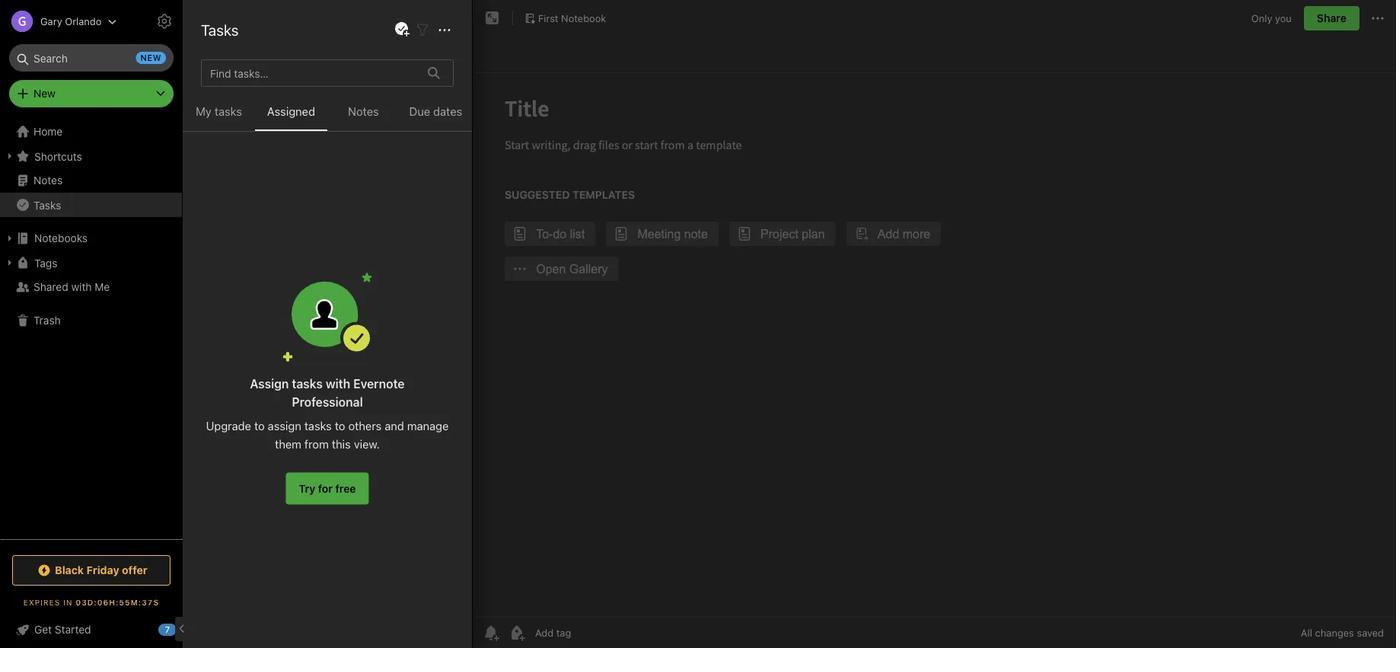 Task type: locate. For each thing, give the bounding box(es) containing it.
1 horizontal spatial to
[[335, 419, 345, 433]]

tree
[[0, 120, 183, 538]]

0 vertical spatial tasks
[[215, 105, 242, 118]]

evernote
[[353, 376, 405, 391]]

new
[[34, 87, 55, 100]]

2
[[201, 48, 207, 60]]

notes up notes
[[216, 15, 257, 33]]

first
[[538, 12, 559, 24]]

1 vertical spatial tasks
[[34, 199, 61, 211]]

with up professional
[[326, 376, 350, 391]]

for
[[318, 482, 333, 495]]

1 vertical spatial notes
[[348, 105, 379, 118]]

my tasks button
[[183, 102, 255, 131]]

tasks inside assign tasks with evernote professional
[[292, 376, 323, 391]]

add tag image
[[508, 624, 526, 642]]

untitled button
[[183, 73, 472, 164]]

new button
[[9, 80, 174, 107]]

shared
[[34, 281, 68, 293]]

professional
[[292, 394, 363, 409]]

1 vertical spatial tasks
[[292, 376, 323, 391]]

2 horizontal spatial notes
[[348, 105, 379, 118]]

try for free
[[299, 482, 356, 495]]

2 vertical spatial tasks
[[304, 419, 332, 433]]

tasks up professional
[[292, 376, 323, 391]]

get
[[34, 623, 52, 636]]

tasks for my
[[215, 105, 242, 118]]

2 vertical spatial notes
[[34, 174, 63, 187]]

Filter tasks field
[[414, 20, 432, 39]]

with left me
[[71, 281, 92, 293]]

with
[[71, 281, 92, 293], [326, 376, 350, 391]]

tasks up 'from'
[[304, 419, 332, 433]]

expires
[[23, 598, 60, 607]]

notebook
[[561, 12, 606, 24]]

notes inside button
[[348, 105, 379, 118]]

dates
[[433, 105, 462, 118]]

to
[[254, 419, 265, 433], [335, 419, 345, 433]]

0 horizontal spatial notes
[[34, 174, 63, 187]]

filter tasks image
[[414, 21, 432, 39]]

from
[[305, 438, 329, 451]]

share button
[[1304, 6, 1360, 30]]

gary orlando
[[40, 16, 102, 27]]

tree containing home
[[0, 120, 183, 538]]

to left the assign
[[254, 419, 265, 433]]

tasks down untitled
[[215, 105, 242, 118]]

due dates button
[[400, 102, 472, 131]]

1 horizontal spatial with
[[326, 376, 350, 391]]

assign tasks with evernote professional
[[250, 376, 405, 409]]

Account field
[[0, 6, 117, 37]]

Note Editor text field
[[473, 73, 1397, 617]]

Search text field
[[20, 44, 163, 72]]

tasks inside button
[[34, 199, 61, 211]]

gary
[[40, 16, 62, 27]]

saved
[[1357, 627, 1384, 639]]

offer
[[122, 564, 148, 576]]

tasks up 2 notes
[[201, 21, 239, 38]]

expand notebooks image
[[4, 232, 16, 244]]

notebooks link
[[0, 226, 182, 251]]

black friday offer
[[55, 564, 148, 576]]

tasks up notebooks
[[34, 199, 61, 211]]

notebooks
[[34, 232, 88, 244]]

0 vertical spatial notes
[[216, 15, 257, 33]]

notes link
[[0, 168, 182, 193]]

1 to from the left
[[254, 419, 265, 433]]

tasks
[[215, 105, 242, 118], [292, 376, 323, 391], [304, 419, 332, 433]]

to up this
[[335, 419, 345, 433]]

notes left due
[[348, 105, 379, 118]]

notes
[[210, 48, 238, 60]]

shared with me link
[[0, 275, 182, 299]]

first notebook button
[[519, 8, 612, 29]]

assigned
[[267, 105, 315, 118]]

tasks for assign
[[292, 376, 323, 391]]

black
[[55, 564, 84, 576]]

1 horizontal spatial notes
[[216, 15, 257, 33]]

expires in 03d:06h:55m:37s
[[23, 598, 159, 607]]

untitled
[[203, 87, 243, 100]]

black friday offer button
[[12, 555, 171, 586]]

settings image
[[155, 12, 174, 30]]

0 horizontal spatial to
[[254, 419, 265, 433]]

expand note image
[[484, 9, 502, 27]]

0 horizontal spatial with
[[71, 281, 92, 293]]

new
[[141, 53, 161, 63]]

free
[[335, 482, 356, 495]]

friday
[[87, 564, 119, 576]]

note window element
[[473, 0, 1397, 648]]

assign
[[268, 419, 301, 433]]

tags button
[[0, 251, 182, 275]]

notes
[[216, 15, 257, 33], [348, 105, 379, 118], [34, 174, 63, 187]]

1 vertical spatial with
[[326, 376, 350, 391]]

tasks inside button
[[215, 105, 242, 118]]

0 horizontal spatial tasks
[[34, 199, 61, 211]]

my tasks
[[196, 105, 242, 118]]

notes down shortcuts
[[34, 174, 63, 187]]

shared with me
[[34, 281, 110, 293]]

1 horizontal spatial tasks
[[201, 21, 239, 38]]

tasks
[[201, 21, 239, 38], [34, 199, 61, 211]]

share
[[1317, 12, 1347, 24]]

trash
[[34, 314, 61, 327]]

upgrade to assign tasks to others and manage them from this view.
[[206, 419, 449, 451]]

this
[[332, 438, 351, 451]]

0 vertical spatial tasks
[[201, 21, 239, 38]]

2 to from the left
[[335, 419, 345, 433]]

assigned button
[[255, 102, 327, 131]]



Task type: vqa. For each thing, say whether or not it's contained in the screenshot.
the resize
no



Task type: describe. For each thing, give the bounding box(es) containing it.
more actions and view options image
[[436, 21, 454, 39]]

03d:06h:55m:37s
[[76, 598, 159, 607]]

tasks button
[[0, 193, 182, 217]]

notes inside 'tree'
[[34, 174, 63, 187]]

try for free button
[[286, 473, 369, 505]]

Find tasks… text field
[[204, 61, 419, 85]]

shortcuts button
[[0, 144, 182, 168]]

others
[[348, 419, 382, 433]]

get started
[[34, 623, 91, 636]]

notes button
[[327, 102, 400, 131]]

shortcuts
[[34, 150, 82, 162]]

with inside assign tasks with evernote professional
[[326, 376, 350, 391]]

view.
[[354, 438, 380, 451]]

manage
[[407, 419, 449, 433]]

7
[[165, 625, 170, 635]]

new search field
[[20, 44, 166, 72]]

only you
[[1252, 12, 1292, 24]]

home link
[[0, 120, 183, 144]]

changes
[[1316, 627, 1355, 639]]

tags
[[34, 256, 57, 269]]

me
[[95, 281, 110, 293]]

only
[[1252, 12, 1273, 24]]

and
[[385, 419, 404, 433]]

all
[[1301, 627, 1313, 639]]

click to collapse image
[[177, 620, 188, 638]]

Help and Learning task checklist field
[[0, 618, 183, 642]]

upgrade
[[206, 419, 251, 433]]

add a reminder image
[[482, 624, 500, 642]]

trash link
[[0, 308, 182, 333]]

due
[[409, 105, 430, 118]]

my
[[196, 105, 212, 118]]

2 notes
[[201, 48, 238, 60]]

0 vertical spatial with
[[71, 281, 92, 293]]

all changes saved
[[1301, 627, 1384, 639]]

orlando
[[65, 16, 102, 27]]

try
[[299, 482, 315, 495]]

started
[[55, 623, 91, 636]]

them
[[275, 438, 302, 451]]

More actions and view options field
[[432, 20, 454, 39]]

tasks inside upgrade to assign tasks to others and manage them from this view.
[[304, 419, 332, 433]]

due dates
[[409, 105, 462, 118]]

new task image
[[393, 21, 411, 39]]

you
[[1276, 12, 1292, 24]]

home
[[34, 125, 63, 138]]

in
[[63, 598, 73, 607]]

expand tags image
[[4, 257, 16, 269]]

assign
[[250, 376, 289, 391]]

first notebook
[[538, 12, 606, 24]]



